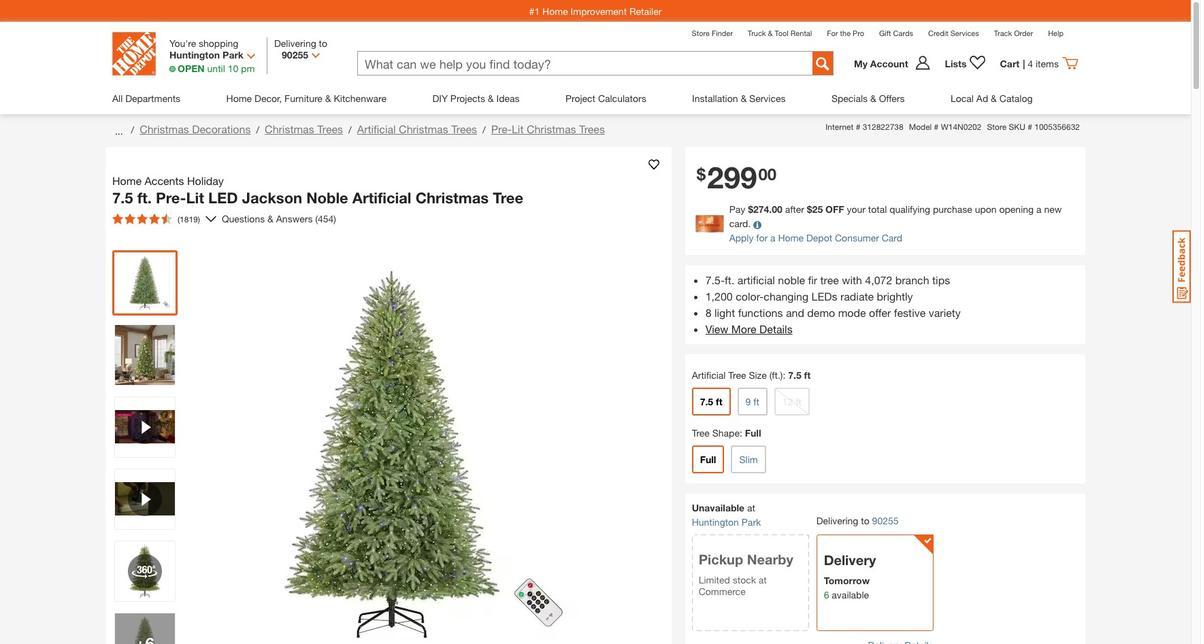 Task type: describe. For each thing, give the bounding box(es) containing it.
depot
[[807, 232, 833, 244]]

2 # from the left
[[934, 122, 939, 132]]

and
[[786, 307, 804, 319]]

questions & answers (454)
[[222, 213, 336, 225]]

christmas trees link
[[265, 123, 343, 135]]

furniture
[[285, 93, 323, 104]]

1 / from the left
[[131, 124, 134, 135]]

diy projects & ideas link
[[432, 82, 520, 114]]

0 horizontal spatial services
[[749, 93, 786, 104]]

open until 10 pm
[[178, 63, 255, 74]]

2 vertical spatial artificial
[[692, 370, 726, 381]]

unavailable at huntington park
[[692, 503, 761, 528]]

& left ideas
[[488, 93, 494, 104]]

at inside pickup nearby limited stock at commerce
[[759, 575, 767, 586]]

feedback link image
[[1173, 230, 1191, 304]]

3 trees from the left
[[579, 123, 605, 135]]

home accents holiday pre lit christmas trees w14n0202 40.2 image
[[115, 614, 175, 645]]

account
[[870, 58, 908, 69]]

2 / from the left
[[256, 124, 259, 135]]

items
[[1036, 58, 1059, 69]]

1 vertical spatial tree
[[728, 370, 746, 381]]

card
[[882, 232, 903, 244]]

ideas
[[497, 93, 520, 104]]

store finder link
[[692, 29, 733, 37]]

delivery tomorrow 6 available
[[824, 553, 876, 601]]

store finder
[[692, 29, 733, 37]]

opening
[[1000, 204, 1034, 215]]

gift
[[879, 29, 891, 37]]

w14n0202
[[941, 122, 982, 132]]

improvement
[[571, 5, 627, 17]]

$ 299 00
[[697, 160, 777, 196]]

track order link
[[994, 29, 1033, 37]]

branch
[[896, 274, 929, 287]]

6329914092112 image
[[115, 397, 175, 457]]

your total qualifying purchase upon opening a new card.
[[729, 204, 1062, 230]]

9 ft button
[[738, 388, 768, 416]]

312822738
[[863, 122, 904, 132]]

more
[[732, 323, 757, 336]]

departments
[[125, 93, 180, 104]]

card.
[[729, 218, 751, 230]]

312822738_s02 image
[[115, 541, 175, 601]]

diy projects & ideas
[[432, 93, 520, 104]]

cart
[[1000, 58, 1020, 69]]

to for delivering to 90255
[[861, 515, 870, 527]]

1 trees from the left
[[317, 123, 343, 135]]

delivery
[[824, 553, 876, 569]]

project calculators link
[[566, 82, 646, 114]]

installation & services link
[[692, 82, 786, 114]]

credit services
[[928, 29, 979, 37]]

ft. inside home accents holiday 7.5 ft. pre-lit led jackson noble artificial christmas tree
[[137, 189, 152, 207]]

1 horizontal spatial :
[[783, 370, 786, 381]]

delivering to
[[274, 37, 327, 49]]

4 items
[[1028, 58, 1059, 69]]

the
[[840, 29, 851, 37]]

home inside home accents holiday 7.5 ft. pre-lit led jackson noble artificial christmas tree
[[112, 174, 142, 187]]

installation
[[692, 93, 738, 104]]

ft for 9 ft
[[754, 396, 759, 408]]

at inside unavailable at huntington park
[[747, 503, 756, 514]]

home accents holiday pre lit christmas trees w14n0202 e1.1 image
[[115, 325, 175, 385]]

cards
[[893, 29, 913, 37]]

lists
[[945, 58, 967, 69]]

accents
[[145, 174, 184, 187]]

installation & services
[[692, 93, 786, 104]]

home accents holiday pre lit christmas trees w14n0202 64.0 image
[[115, 253, 175, 313]]

1,200
[[706, 290, 733, 303]]

apply for a home depot consumer card
[[729, 232, 903, 244]]

pre- inside ... / christmas decorations / christmas trees / artificial christmas trees / pre-lit christmas trees
[[491, 123, 512, 135]]

huntington park button
[[692, 517, 761, 528]]

specials
[[832, 93, 868, 104]]

(1819)
[[178, 214, 200, 224]]

lists link
[[938, 55, 993, 71]]

submit search image
[[816, 57, 830, 71]]

slim
[[740, 454, 758, 466]]

& left tool
[[768, 29, 773, 37]]

pay $ 274.00 after $ 25 off
[[729, 204, 844, 215]]

specials & offers
[[832, 93, 905, 104]]

ft for 12 ft
[[796, 396, 802, 408]]

1005356632
[[1035, 122, 1080, 132]]

ft for 7.5 ft
[[716, 396, 723, 408]]

radiate
[[841, 290, 874, 303]]

project
[[566, 93, 596, 104]]

0 vertical spatial full
[[745, 428, 761, 439]]

#1
[[529, 5, 540, 17]]

apply now image
[[695, 215, 729, 233]]

12 ft
[[783, 396, 802, 408]]

noble
[[306, 189, 348, 207]]

1 horizontal spatial services
[[951, 29, 979, 37]]

kitchenware
[[334, 93, 387, 104]]

specials & offers link
[[832, 82, 905, 114]]

& down jackson
[[268, 213, 274, 225]]

upon
[[975, 204, 997, 215]]

credit
[[928, 29, 949, 37]]

track
[[994, 29, 1012, 37]]

12
[[783, 396, 793, 408]]

track order
[[994, 29, 1033, 37]]

my account
[[854, 58, 908, 69]]

pickup
[[699, 552, 743, 568]]

all departments link
[[112, 82, 180, 114]]

your
[[847, 204, 866, 215]]

7.5 ft button
[[692, 388, 731, 416]]

for
[[827, 29, 838, 37]]

artificial inside home accents holiday 7.5 ft. pre-lit led jackson noble artificial christmas tree
[[352, 189, 411, 207]]

2 trees from the left
[[451, 123, 477, 135]]

internet # 312822738 model # w14n0202 store sku # 1005356632
[[826, 122, 1080, 132]]

90255 inside delivering to 90255
[[872, 516, 899, 527]]

stock
[[733, 575, 756, 586]]

tree inside home accents holiday 7.5 ft. pre-lit led jackson noble artificial christmas tree
[[493, 189, 523, 207]]

pm
[[241, 63, 255, 74]]

delivering to 90255
[[817, 515, 899, 527]]

open
[[178, 63, 205, 74]]

rental
[[791, 29, 812, 37]]

park inside unavailable at huntington park
[[742, 517, 761, 528]]

0 vertical spatial huntington
[[169, 49, 220, 61]]

pre- inside home accents holiday 7.5 ft. pre-lit led jackson noble artificial christmas tree
[[156, 189, 186, 207]]

tree
[[821, 274, 839, 287]]

for
[[756, 232, 768, 244]]

truck & tool rental link
[[748, 29, 812, 37]]

home right #1 at the left top of the page
[[543, 5, 568, 17]]

questions
[[222, 213, 265, 225]]

0 horizontal spatial :
[[740, 428, 742, 439]]

10
[[228, 63, 238, 74]]



Task type: locate. For each thing, give the bounding box(es) containing it.
pre- down ideas
[[491, 123, 512, 135]]

0 vertical spatial artificial
[[357, 123, 396, 135]]

delivering inside delivering to 90255
[[817, 515, 859, 527]]

1 horizontal spatial huntington
[[692, 517, 739, 528]]

1 horizontal spatial trees
[[451, 123, 477, 135]]

help
[[1048, 29, 1064, 37]]

1 vertical spatial pre-
[[156, 189, 186, 207]]

christmas decorations link
[[140, 123, 251, 135]]

slim button
[[731, 446, 766, 474]]

1 vertical spatial ft.
[[725, 274, 735, 287]]

home
[[543, 5, 568, 17], [226, 93, 252, 104], [112, 174, 142, 187], [778, 232, 804, 244]]

ft. up 1,200
[[725, 274, 735, 287]]

the home depot image
[[112, 32, 156, 76]]

0 vertical spatial 90255
[[282, 49, 308, 61]]

full up slim
[[745, 428, 761, 439]]

7.5 up 4.5 stars image
[[112, 189, 133, 207]]

1 horizontal spatial to
[[861, 515, 870, 527]]

1 vertical spatial lit
[[186, 189, 204, 207]]

a inside your total qualifying purchase upon opening a new card.
[[1037, 204, 1042, 215]]

a right for on the top right of page
[[771, 232, 776, 244]]

lit inside ... / christmas decorations / christmas trees / artificial christmas trees / pre-lit christmas trees
[[512, 123, 524, 135]]

0 horizontal spatial $
[[697, 165, 706, 184]]

home accents holiday 7.5 ft. pre-lit led jackson noble artificial christmas tree
[[112, 174, 523, 207]]

0 vertical spatial delivering
[[274, 37, 316, 49]]

model
[[909, 122, 932, 132]]

1 horizontal spatial lit
[[512, 123, 524, 135]]

available
[[832, 590, 869, 601]]

new
[[1044, 204, 1062, 215]]

off
[[826, 204, 844, 215]]

6329914715112 image
[[115, 469, 175, 529]]

artificial inside ... / christmas decorations / christmas trees / artificial christmas trees / pre-lit christmas trees
[[357, 123, 396, 135]]

pro
[[853, 29, 864, 37]]

full inside "button"
[[700, 454, 716, 466]]

delivering
[[274, 37, 316, 49], [817, 515, 859, 527]]

to up home decor, furniture & kitchenware
[[319, 37, 327, 49]]

1 horizontal spatial 90255
[[872, 516, 899, 527]]

& right ad
[[991, 93, 997, 104]]

tree
[[493, 189, 523, 207], [728, 370, 746, 381], [692, 428, 710, 439]]

0 vertical spatial tree
[[493, 189, 523, 207]]

artificial right noble
[[352, 189, 411, 207]]

0 horizontal spatial to
[[319, 37, 327, 49]]

local ad & catalog link
[[951, 82, 1033, 114]]

lit inside home accents holiday 7.5 ft. pre-lit led jackson noble artificial christmas tree
[[186, 189, 204, 207]]

0 horizontal spatial pre-
[[156, 189, 186, 207]]

1 horizontal spatial a
[[1037, 204, 1042, 215]]

/ right ...
[[131, 124, 134, 135]]

3 / from the left
[[349, 124, 352, 135]]

services right credit
[[951, 29, 979, 37]]

local
[[951, 93, 974, 104]]

& left "offers" in the right of the page
[[871, 93, 877, 104]]

my account link
[[854, 55, 938, 71]]

2 horizontal spatial 7.5
[[788, 370, 802, 381]]

0 vertical spatial services
[[951, 29, 979, 37]]

home left accents
[[112, 174, 142, 187]]

#1 home improvement retailer
[[529, 5, 662, 17]]

ft left 9
[[716, 396, 723, 408]]

1 horizontal spatial store
[[987, 122, 1007, 132]]

90255 up the furniture
[[282, 49, 308, 61]]

/ down decor,
[[256, 124, 259, 135]]

0 horizontal spatial 90255
[[282, 49, 308, 61]]

pickup nearby limited stock at commerce
[[699, 552, 794, 598]]

home accents holiday link
[[112, 173, 229, 189]]

2 horizontal spatial $
[[807, 204, 812, 215]]

park
[[223, 49, 244, 61], [742, 517, 761, 528]]

decorations
[[192, 123, 251, 135]]

trees
[[317, 123, 343, 135], [451, 123, 477, 135], [579, 123, 605, 135]]

internet
[[826, 122, 854, 132]]

2 horizontal spatial #
[[1028, 122, 1032, 132]]

12 ft button
[[774, 388, 810, 416]]

all
[[112, 93, 123, 104]]

services
[[951, 29, 979, 37], [749, 93, 786, 104]]

90255 up delivery
[[872, 516, 899, 527]]

None text field
[[358, 52, 799, 76]]

1 vertical spatial delivering
[[817, 515, 859, 527]]

1 horizontal spatial pre-
[[491, 123, 512, 135]]

home left depot
[[778, 232, 804, 244]]

1 horizontal spatial $
[[748, 204, 753, 215]]

brightly
[[877, 290, 913, 303]]

... / christmas decorations / christmas trees / artificial christmas trees / pre-lit christmas trees
[[112, 123, 605, 136]]

with
[[842, 274, 862, 287]]

1 horizontal spatial #
[[934, 122, 939, 132]]

25
[[812, 204, 823, 215]]

info image
[[754, 221, 762, 229]]

2 vertical spatial 7.5
[[700, 396, 713, 408]]

artificial up 7.5 ft
[[692, 370, 726, 381]]

$ right after
[[807, 204, 812, 215]]

huntington inside unavailable at huntington park
[[692, 517, 739, 528]]

2 horizontal spatial trees
[[579, 123, 605, 135]]

apply for a home depot consumer card link
[[729, 232, 903, 244]]

at right stock
[[759, 575, 767, 586]]

1 vertical spatial full
[[700, 454, 716, 466]]

1 horizontal spatial tree
[[692, 428, 710, 439]]

delivering for delivering to
[[274, 37, 316, 49]]

7.5 right (ft.)
[[788, 370, 802, 381]]

:
[[783, 370, 786, 381], [740, 428, 742, 439]]

: up slim button
[[740, 428, 742, 439]]

$ left 299
[[697, 165, 706, 184]]

0 vertical spatial ft.
[[137, 189, 152, 207]]

3 # from the left
[[1028, 122, 1032, 132]]

... button
[[112, 121, 126, 140]]

store
[[692, 29, 710, 37], [987, 122, 1007, 132]]

christmas
[[140, 123, 189, 135], [265, 123, 314, 135], [399, 123, 448, 135], [527, 123, 576, 135], [416, 189, 489, 207]]

9
[[746, 396, 751, 408]]

limited
[[699, 575, 730, 586]]

shopping
[[199, 37, 239, 49]]

1 horizontal spatial at
[[759, 575, 767, 586]]

offers
[[879, 93, 905, 104]]

pre-
[[491, 123, 512, 135], [156, 189, 186, 207]]

1 horizontal spatial park
[[742, 517, 761, 528]]

ft. up 4.5 stars image
[[137, 189, 152, 207]]

gift cards link
[[879, 29, 913, 37]]

the home depot logo link
[[112, 32, 156, 76]]

1 # from the left
[[856, 122, 861, 132]]

0 vertical spatial at
[[747, 503, 756, 514]]

ft.
[[137, 189, 152, 207], [725, 274, 735, 287]]

1 vertical spatial artificial
[[352, 189, 411, 207]]

0 vertical spatial a
[[1037, 204, 1042, 215]]

lit down the holiday
[[186, 189, 204, 207]]

# right model
[[934, 122, 939, 132]]

home left decor,
[[226, 93, 252, 104]]

/ down diy projects & ideas
[[483, 124, 486, 135]]

full
[[745, 428, 761, 439], [700, 454, 716, 466]]

0 vertical spatial park
[[223, 49, 244, 61]]

0 horizontal spatial delivering
[[274, 37, 316, 49]]

nearby
[[747, 552, 794, 568]]

0 horizontal spatial full
[[700, 454, 716, 466]]

2 horizontal spatial tree
[[728, 370, 746, 381]]

trees down the project
[[579, 123, 605, 135]]

1 vertical spatial store
[[987, 122, 1007, 132]]

you're
[[169, 37, 196, 49]]

ft inside button
[[796, 396, 802, 408]]

# right internet at the right
[[856, 122, 861, 132]]

park down unavailable
[[742, 517, 761, 528]]

/ down kitchenware
[[349, 124, 352, 135]]

1 vertical spatial 7.5
[[788, 370, 802, 381]]

artificial tree size (ft.) : 7.5 ft
[[692, 370, 811, 381]]

for the pro
[[827, 29, 864, 37]]

0 horizontal spatial store
[[692, 29, 710, 37]]

services right installation
[[749, 93, 786, 104]]

catalog
[[1000, 93, 1033, 104]]

1 vertical spatial at
[[759, 575, 767, 586]]

led
[[208, 189, 238, 207]]

0 horizontal spatial a
[[771, 232, 776, 244]]

help link
[[1048, 29, 1064, 37]]

lit down ideas
[[512, 123, 524, 135]]

delivering up delivery
[[817, 515, 859, 527]]

tomorrow
[[824, 575, 870, 587]]

90255 link
[[872, 514, 899, 528]]

huntington
[[169, 49, 220, 61], [692, 517, 739, 528]]

0 horizontal spatial at
[[747, 503, 756, 514]]

commerce
[[699, 586, 746, 598]]

1 vertical spatial to
[[861, 515, 870, 527]]

to left 90255 link
[[861, 515, 870, 527]]

details
[[760, 323, 793, 336]]

delivering up the furniture
[[274, 37, 316, 49]]

1 horizontal spatial 7.5
[[700, 396, 713, 408]]

0 horizontal spatial trees
[[317, 123, 343, 135]]

0 vertical spatial :
[[783, 370, 786, 381]]

00
[[759, 165, 777, 184]]

1 vertical spatial services
[[749, 93, 786, 104]]

1 horizontal spatial ft.
[[725, 274, 735, 287]]

0 horizontal spatial 7.5
[[112, 189, 133, 207]]

artificial
[[738, 274, 775, 287]]

park up '10'
[[223, 49, 244, 61]]

0 vertical spatial store
[[692, 29, 710, 37]]

ft up 12 ft button
[[804, 370, 811, 381]]

1 vertical spatial :
[[740, 428, 742, 439]]

huntington up open
[[169, 49, 220, 61]]

# right sku
[[1028, 122, 1032, 132]]

1 horizontal spatial delivering
[[817, 515, 859, 527]]

at up huntington park button
[[747, 503, 756, 514]]

1 vertical spatial park
[[742, 517, 761, 528]]

1 horizontal spatial full
[[745, 428, 761, 439]]

$ right pay in the top of the page
[[748, 204, 753, 215]]

7.5 up shape
[[700, 396, 713, 408]]

0 horizontal spatial park
[[223, 49, 244, 61]]

1 vertical spatial 90255
[[872, 516, 899, 527]]

4 / from the left
[[483, 124, 486, 135]]

None text field
[[358, 52, 799, 76]]

huntington down unavailable
[[692, 517, 739, 528]]

& right installation
[[741, 93, 747, 104]]

ft right 9
[[754, 396, 759, 408]]

trees down home decor, furniture & kitchenware
[[317, 123, 343, 135]]

0 vertical spatial 7.5
[[112, 189, 133, 207]]

delivering for delivering to 90255
[[817, 515, 859, 527]]

unavailable
[[692, 503, 745, 514]]

$ inside $ 299 00
[[697, 165, 706, 184]]

0 vertical spatial lit
[[512, 123, 524, 135]]

until
[[207, 63, 225, 74]]

7.5 inside home accents holiday 7.5 ft. pre-lit led jackson noble artificial christmas tree
[[112, 189, 133, 207]]

7.5 inside button
[[700, 396, 713, 408]]

0 vertical spatial to
[[319, 37, 327, 49]]

artificial down kitchenware
[[357, 123, 396, 135]]

consumer
[[835, 232, 879, 244]]

1 vertical spatial huntington
[[692, 517, 739, 528]]

to for delivering to
[[319, 37, 327, 49]]

light
[[715, 307, 735, 319]]

2 vertical spatial tree
[[692, 428, 710, 439]]

retailer
[[630, 5, 662, 17]]

trees down projects
[[451, 123, 477, 135]]

to inside delivering to 90255
[[861, 515, 870, 527]]

view more details link
[[706, 323, 793, 336]]

full down shape
[[700, 454, 716, 466]]

pre- down accents
[[156, 189, 186, 207]]

0 horizontal spatial #
[[856, 122, 861, 132]]

$
[[697, 165, 706, 184], [748, 204, 753, 215], [807, 204, 812, 215]]

: right size
[[783, 370, 786, 381]]

0 horizontal spatial ft.
[[137, 189, 152, 207]]

9 ft
[[746, 396, 759, 408]]

a
[[1037, 204, 1042, 215], [771, 232, 776, 244]]

0 vertical spatial pre-
[[491, 123, 512, 135]]

store left sku
[[987, 122, 1007, 132]]

0 horizontal spatial huntington
[[169, 49, 220, 61]]

tool
[[775, 29, 789, 37]]

store left finder at the top right of the page
[[692, 29, 710, 37]]

ad
[[977, 93, 988, 104]]

all departments
[[112, 93, 180, 104]]

ft right 12
[[796, 396, 802, 408]]

a left new
[[1037, 204, 1042, 215]]

0 horizontal spatial lit
[[186, 189, 204, 207]]

& right the furniture
[[325, 93, 331, 104]]

pay
[[729, 204, 745, 215]]

jackson
[[242, 189, 302, 207]]

1 vertical spatial a
[[771, 232, 776, 244]]

0 horizontal spatial tree
[[493, 189, 523, 207]]

functions
[[738, 307, 783, 319]]

pre-lit christmas trees link
[[491, 123, 605, 135]]

christmas inside home accents holiday 7.5 ft. pre-lit led jackson noble artificial christmas tree
[[416, 189, 489, 207]]

ft. inside 7.5-ft. artificial noble fir tree with 4,072 branch tips 1,200 color-changing leds radiate brightly 8 light functions and demo mode offer festive variety view more details
[[725, 274, 735, 287]]

answers
[[276, 213, 313, 225]]

7.5 ft
[[700, 396, 723, 408]]

credit services link
[[928, 29, 979, 37]]

4.5 stars image
[[112, 213, 172, 224]]

4,072
[[865, 274, 893, 287]]



Task type: vqa. For each thing, say whether or not it's contained in the screenshot.
115 to the right
no



